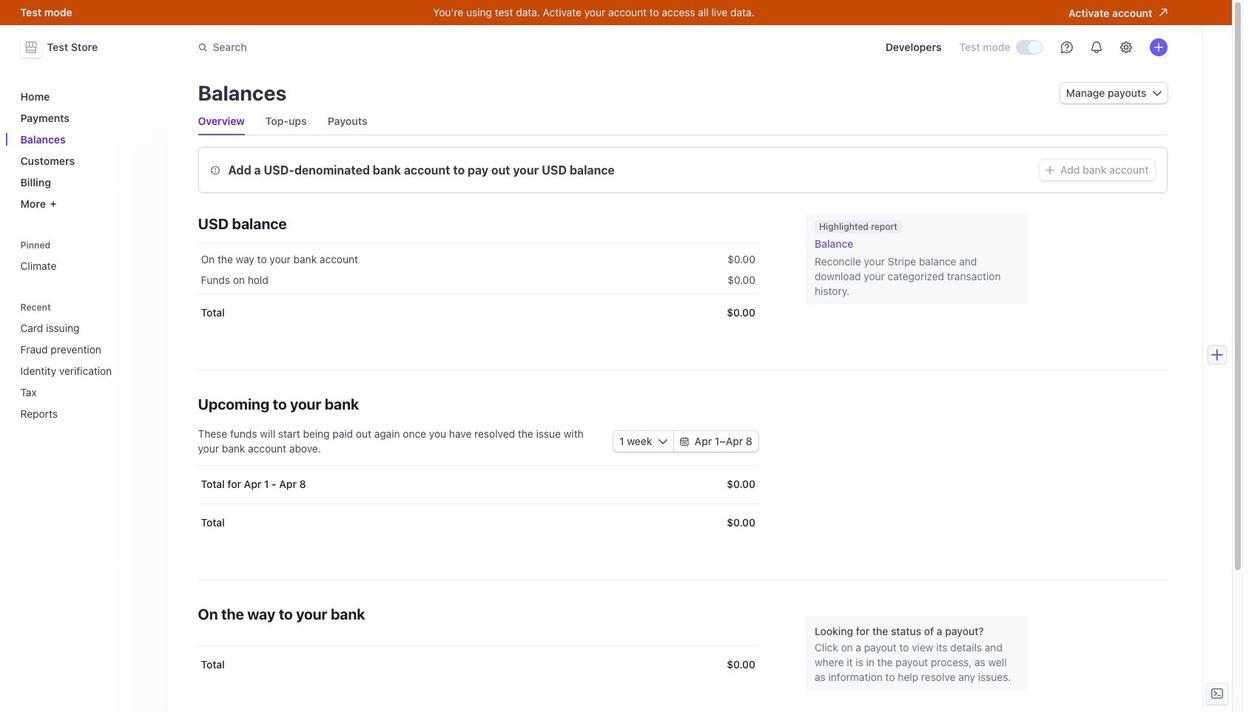 Task type: describe. For each thing, give the bounding box(es) containing it.
settings image
[[1120, 41, 1132, 53]]

5 row from the top
[[198, 504, 759, 542]]

2 recent element from the top
[[14, 316, 159, 426]]

clear history image
[[145, 303, 154, 312]]

help image
[[1061, 41, 1073, 53]]

1 recent element from the top
[[14, 297, 159, 426]]

1 horizontal spatial svg image
[[680, 437, 689, 446]]

4 row from the top
[[198, 465, 759, 504]]

1 row from the top
[[198, 243, 759, 273]]

2 grid from the top
[[198, 465, 759, 542]]



Task type: locate. For each thing, give the bounding box(es) containing it.
grid
[[198, 243, 759, 332], [198, 465, 759, 542]]

svg image
[[1046, 166, 1055, 175]]

3 row from the top
[[198, 294, 759, 332]]

1 vertical spatial grid
[[198, 465, 759, 542]]

pinned element
[[14, 235, 159, 278]]

edit pins image
[[145, 241, 154, 250]]

0 vertical spatial grid
[[198, 243, 759, 332]]

2 row from the top
[[198, 267, 759, 294]]

6 row from the top
[[198, 646, 759, 685]]

core navigation links element
[[14, 84, 159, 216]]

Test mode checkbox
[[1016, 41, 1042, 54]]

1 grid from the top
[[198, 243, 759, 332]]

None search field
[[189, 34, 606, 61]]

svg image
[[1153, 89, 1162, 98], [658, 437, 667, 446], [680, 437, 689, 446]]

2 horizontal spatial svg image
[[1153, 89, 1162, 98]]

recent element
[[14, 297, 159, 426], [14, 316, 159, 426]]

tab list
[[198, 108, 1167, 135]]

notifications image
[[1090, 41, 1102, 53]]

0 horizontal spatial svg image
[[658, 437, 667, 446]]

row
[[198, 243, 759, 273], [198, 267, 759, 294], [198, 294, 759, 332], [198, 465, 759, 504], [198, 504, 759, 542], [198, 646, 759, 685]]

Search text field
[[189, 34, 606, 61]]



Task type: vqa. For each thing, say whether or not it's contained in the screenshot.
Notifications icon on the right top of the page
yes



